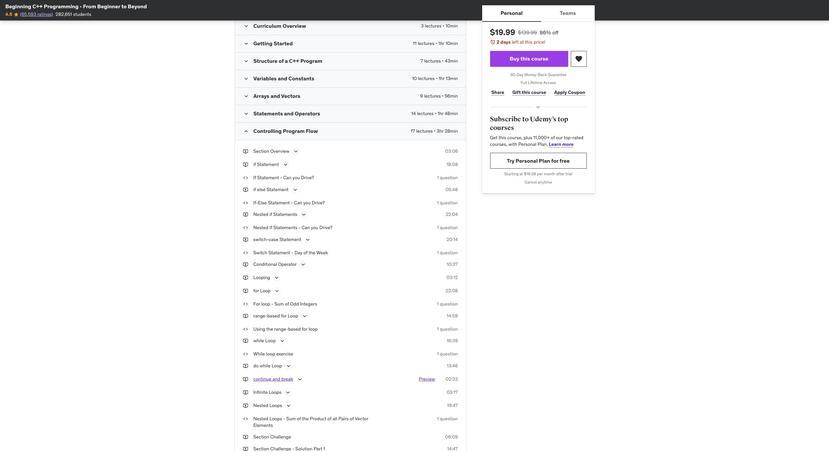 Task type: locate. For each thing, give the bounding box(es) containing it.
0 vertical spatial small image
[[243, 40, 250, 47]]

lectures for operators
[[417, 111, 434, 117]]

show lecture description image
[[292, 187, 299, 193], [300, 262, 307, 268], [274, 275, 280, 282], [302, 313, 308, 320], [279, 338, 286, 345], [285, 363, 292, 370], [297, 377, 303, 383], [286, 403, 292, 410]]

lectures for constants
[[418, 75, 435, 81]]

show lecture description image for do while loop
[[285, 363, 292, 370]]

0 vertical spatial drive?
[[301, 175, 314, 181]]

udemy's
[[530, 115, 557, 124]]

c++
[[32, 3, 43, 10], [289, 58, 299, 64]]

1hr for operators
[[438, 111, 444, 117]]

2 days left at this price!
[[497, 39, 546, 45]]

3 xsmall image from the top
[[243, 212, 248, 218]]

exercise
[[276, 352, 293, 357]]

• left 13min
[[436, 75, 438, 81]]

show lecture description image up if-else statement - can you drive?
[[292, 187, 299, 193]]

1 vertical spatial 10min
[[446, 40, 458, 46]]

2 1 question from the top
[[437, 200, 458, 206]]

nested inside nested loops - sum of the product of all pairs of vector elements
[[253, 416, 268, 422]]

3 small image from the top
[[243, 93, 250, 100]]

7 xsmall image from the top
[[243, 313, 248, 320]]

1 question
[[437, 175, 458, 181], [437, 200, 458, 206], [437, 225, 458, 231], [437, 250, 458, 256], [437, 301, 458, 307], [437, 326, 458, 332], [437, 352, 458, 357], [437, 416, 458, 422]]

can
[[283, 175, 292, 181], [294, 200, 302, 206], [302, 225, 310, 231]]

sum
[[275, 301, 284, 307], [286, 416, 296, 422]]

lectures right 10
[[418, 75, 435, 81]]

nested loops - sum of the product of all pairs of vector elements
[[253, 416, 368, 429]]

to inside subscribe to udemy's top courses
[[523, 115, 529, 124]]

learn more link
[[549, 141, 574, 147]]

nested for nested if statements
[[253, 212, 268, 218]]

1 vertical spatial sum
[[286, 416, 296, 422]]

6 1 question from the top
[[437, 326, 458, 332]]

section for section challenge
[[253, 435, 269, 441]]

03:17
[[447, 390, 458, 396]]

question up 16:39 in the right bottom of the page
[[440, 326, 458, 332]]

month
[[544, 172, 556, 177]]

with
[[509, 141, 518, 147]]

xsmall image
[[243, 148, 248, 155], [243, 162, 248, 168], [243, 200, 248, 206], [243, 225, 248, 231], [243, 250, 248, 256], [243, 262, 248, 268], [243, 288, 248, 295], [243, 352, 248, 358], [243, 390, 248, 396], [243, 416, 248, 423], [243, 435, 248, 441]]

1 horizontal spatial sum
[[286, 416, 296, 422]]

question up 10:37
[[440, 250, 458, 256]]

free
[[560, 158, 570, 164]]

1 vertical spatial section
[[253, 435, 269, 441]]

question up 20:14
[[440, 225, 458, 231]]

loop for -
[[261, 301, 270, 307]]

loops down continue and break 'button'
[[269, 390, 282, 396]]

structure
[[253, 58, 278, 64]]

show lecture description image down nested if statements - can you drive?
[[305, 237, 311, 243]]

8 question from the top
[[440, 416, 458, 422]]

if for if else statement
[[253, 187, 256, 193]]

3 small image from the top
[[243, 111, 250, 117]]

question up 05:48
[[440, 175, 458, 181]]

if down section overview
[[253, 162, 256, 168]]

2 nested from the top
[[253, 225, 268, 231]]

1 vertical spatial if
[[253, 187, 256, 193]]

2 vertical spatial can
[[302, 225, 310, 231]]

1hr left 48min
[[438, 111, 444, 117]]

1 vertical spatial 1hr
[[439, 75, 445, 81]]

1 horizontal spatial to
[[523, 115, 529, 124]]

1 vertical spatial range-
[[274, 326, 288, 332]]

show lecture description image for nested if statements
[[301, 212, 307, 218]]

1 vertical spatial at
[[520, 172, 523, 177]]

small image for controlling
[[243, 128, 250, 135]]

7 question from the top
[[440, 352, 458, 357]]

9 lectures • 56min
[[420, 93, 458, 99]]

statements down if-else statement - can you drive?
[[273, 212, 297, 218]]

1 10min from the top
[[446, 23, 458, 29]]

1 horizontal spatial if
[[270, 225, 272, 231]]

based down for loop - sum of odd integers on the bottom of the page
[[267, 313, 280, 319]]

and down vectors
[[284, 110, 294, 117]]

section down elements
[[253, 435, 269, 441]]

day up "operator"
[[295, 250, 303, 256]]

nested for nested if statements - can you drive?
[[253, 225, 268, 231]]

this right the gift
[[522, 89, 530, 95]]

show lecture description image up nested if statements - can you drive?
[[301, 212, 307, 218]]

• for a
[[442, 58, 444, 64]]

lectures right 9
[[424, 93, 441, 99]]

of
[[279, 58, 284, 64], [551, 135, 555, 141], [304, 250, 308, 256], [285, 301, 289, 307], [297, 416, 301, 422], [328, 416, 332, 422], [350, 416, 354, 422]]

7 lectures • 43min
[[421, 58, 458, 64]]

and left break
[[273, 377, 280, 383]]

loops down infinite loops
[[270, 403, 282, 409]]

personal
[[501, 10, 523, 16], [519, 141, 537, 147], [516, 158, 538, 164]]

our
[[556, 135, 563, 141]]

0 vertical spatial to
[[121, 3, 127, 10]]

1 course from the top
[[532, 55, 549, 62]]

•
[[443, 23, 445, 29], [436, 40, 437, 46], [442, 58, 444, 64], [436, 75, 438, 81], [442, 93, 444, 99], [435, 111, 437, 117], [434, 128, 436, 134]]

if-
[[253, 200, 258, 206]]

1 vertical spatial course
[[531, 89, 546, 95]]

the for sum
[[302, 416, 309, 422]]

1 vertical spatial personal
[[519, 141, 537, 147]]

cancel
[[525, 180, 537, 185]]

• left 56min
[[442, 93, 444, 99]]

ratings)
[[37, 11, 53, 17]]

nested up switch- at the bottom left of the page
[[253, 225, 268, 231]]

2 vertical spatial loops
[[270, 416, 282, 422]]

show lecture description image up if statement - can you drive?
[[282, 162, 289, 168]]

2 vertical spatial small image
[[243, 93, 250, 100]]

the
[[309, 250, 316, 256], [266, 326, 273, 332], [302, 416, 309, 422]]

2 vertical spatial drive?
[[320, 225, 333, 231]]

range- down the for
[[253, 313, 267, 319]]

loop down "integers"
[[309, 326, 318, 332]]

1 small image from the top
[[243, 40, 250, 47]]

you
[[293, 175, 300, 181], [304, 200, 311, 206], [311, 225, 318, 231]]

(65,593
[[20, 11, 36, 17]]

and right arrays
[[271, 93, 280, 99]]

small image for structure
[[243, 58, 250, 65]]

1 question up 16:39 in the right bottom of the page
[[437, 326, 458, 332]]

13 xsmall image from the top
[[243, 446, 248, 452]]

subscribe
[[490, 115, 521, 124]]

56min
[[445, 93, 458, 99]]

question up the 13:46
[[440, 352, 458, 357]]

for up the for
[[253, 288, 259, 294]]

1 vertical spatial loops
[[270, 403, 282, 409]]

beginner
[[97, 3, 120, 10]]

question up 22:04
[[440, 200, 458, 206]]

0 vertical spatial you
[[293, 175, 300, 181]]

of left all
[[328, 416, 332, 422]]

1 question up 05:48
[[437, 175, 458, 181]]

full
[[521, 80, 527, 85]]

if down if-else statement - can you drive?
[[270, 212, 272, 218]]

curriculum
[[253, 22, 282, 29]]

loops inside nested loops - sum of the product of all pairs of vector elements
[[270, 416, 282, 422]]

0 vertical spatial day
[[517, 72, 524, 77]]

personal inside button
[[501, 10, 523, 16]]

2 vertical spatial 1hr
[[438, 111, 444, 117]]

arrays and vectors
[[253, 93, 300, 99]]

continue
[[253, 377, 272, 383]]

1 nested from the top
[[253, 212, 268, 218]]

this inside get this course, plus 11,000+ of our top-rated courses, with personal plan.
[[499, 135, 507, 141]]

off
[[553, 29, 559, 36]]

personal down plus
[[519, 141, 537, 147]]

statements up controlling
[[253, 110, 283, 117]]

28min
[[445, 128, 458, 134]]

1 vertical spatial small image
[[243, 58, 250, 65]]

1 xsmall image from the top
[[243, 148, 248, 155]]

program up "constants"
[[301, 58, 322, 64]]

and for constants
[[278, 75, 287, 82]]

0 vertical spatial sum
[[275, 301, 284, 307]]

while down "using" at the left bottom of page
[[253, 338, 264, 344]]

sum for loop
[[275, 301, 284, 307]]

2 small image from the top
[[243, 58, 250, 65]]

can for statements
[[302, 225, 310, 231]]

show lecture description image
[[293, 148, 299, 155], [282, 162, 289, 168], [301, 212, 307, 218], [305, 237, 311, 243], [274, 288, 281, 295], [285, 390, 292, 396]]

1 section from the top
[[253, 148, 269, 154]]

subscribe to udemy's top courses
[[490, 115, 568, 132]]

buy
[[510, 55, 520, 62]]

1 xsmall image from the top
[[243, 175, 248, 181]]

while
[[253, 338, 264, 344], [260, 363, 271, 369]]

structure of a c++ program
[[253, 58, 322, 64]]

1 horizontal spatial you
[[304, 200, 311, 206]]

14
[[412, 111, 416, 117]]

plus
[[524, 135, 532, 141]]

1 vertical spatial can
[[294, 200, 302, 206]]

try
[[507, 158, 515, 164]]

show lecture description image right for loop at the bottom left of page
[[274, 288, 281, 295]]

11 xsmall image from the top
[[243, 435, 248, 441]]

of left week
[[304, 250, 308, 256]]

6 xsmall image from the top
[[243, 301, 248, 308]]

while loop exercise
[[253, 352, 293, 357]]

program left flow
[[283, 128, 305, 134]]

small image
[[243, 23, 250, 29], [243, 75, 250, 82], [243, 111, 250, 117], [243, 128, 250, 135]]

1 question up 14:59
[[437, 301, 458, 307]]

the for day
[[309, 250, 316, 256]]

2 horizontal spatial you
[[311, 225, 318, 231]]

• up 7 lectures • 43min on the top of page
[[436, 40, 437, 46]]

0 vertical spatial c++
[[32, 3, 43, 10]]

vectors
[[281, 93, 300, 99]]

statements up switch-case statement
[[273, 225, 298, 231]]

show lecture description image for conditional operator
[[300, 262, 307, 268]]

1 vertical spatial you
[[304, 200, 311, 206]]

loop down while loop exercise
[[272, 363, 282, 369]]

3 xsmall image from the top
[[243, 200, 248, 206]]

11 xsmall image from the top
[[243, 377, 248, 383]]

0 vertical spatial loops
[[269, 390, 282, 396]]

0 horizontal spatial day
[[295, 250, 303, 256]]

course,
[[508, 135, 523, 141]]

- up range-based for loop
[[271, 301, 273, 307]]

1 vertical spatial loop
[[309, 326, 318, 332]]

4 1 from the top
[[437, 250, 439, 256]]

show lecture description image down controlling program flow
[[293, 148, 299, 155]]

c++ up (65,593 ratings)
[[32, 3, 43, 10]]

show lecture description image down break
[[285, 390, 292, 396]]

course for buy this course
[[532, 55, 549, 62]]

2 vertical spatial personal
[[516, 158, 538, 164]]

0 vertical spatial range-
[[253, 313, 267, 319]]

challenge
[[270, 435, 291, 441]]

show lecture description image down using the range-based for loop
[[279, 338, 286, 345]]

1 question from the top
[[440, 175, 458, 181]]

and for operators
[[284, 110, 294, 117]]

learn
[[549, 141, 562, 147]]

and inside 'button'
[[273, 377, 280, 383]]

curriculum overview
[[253, 22, 306, 29]]

overview up if statement on the left
[[270, 148, 290, 154]]

2 1 from the top
[[437, 200, 439, 206]]

xsmall image
[[243, 175, 248, 181], [243, 187, 248, 193], [243, 212, 248, 218], [243, 237, 248, 243], [243, 275, 248, 281], [243, 301, 248, 308], [243, 313, 248, 320], [243, 326, 248, 333], [243, 338, 248, 345], [243, 363, 248, 370], [243, 377, 248, 383], [243, 403, 248, 410], [243, 446, 248, 452]]

loops up elements
[[270, 416, 282, 422]]

constants
[[289, 75, 314, 82]]

range- down range-based for loop
[[274, 326, 288, 332]]

• for flow
[[434, 128, 436, 134]]

show lecture description image for section overview
[[293, 148, 299, 155]]

course inside button
[[532, 55, 549, 62]]

of right pairs
[[350, 416, 354, 422]]

nested down else at the top
[[253, 212, 268, 218]]

loop up while loop exercise
[[265, 338, 276, 344]]

4.6
[[5, 11, 12, 17]]

trial
[[566, 172, 573, 177]]

share button
[[490, 86, 506, 99]]

more
[[563, 141, 574, 147]]

for left free on the top of the page
[[552, 158, 559, 164]]

03:06
[[446, 148, 458, 154]]

1hr left 13min
[[439, 75, 445, 81]]

0 vertical spatial 10min
[[446, 23, 458, 29]]

1 horizontal spatial range-
[[274, 326, 288, 332]]

2 10min from the top
[[446, 40, 458, 46]]

nested if statements - can you drive?
[[253, 225, 333, 231]]

you up nested if statements - can you drive?
[[304, 200, 311, 206]]

1 question up the 13:46
[[437, 352, 458, 357]]

day up "full"
[[517, 72, 524, 77]]

- up switch-case statement
[[299, 225, 301, 231]]

per
[[537, 172, 543, 177]]

0 vertical spatial if
[[253, 162, 256, 168]]

1 vertical spatial to
[[523, 115, 529, 124]]

5 xsmall image from the top
[[243, 275, 248, 281]]

10 xsmall image from the top
[[243, 416, 248, 423]]

of inside get this course, plus 11,000+ of our top-rated courses, with personal plan.
[[551, 135, 555, 141]]

0 horizontal spatial if
[[253, 175, 256, 181]]

and for break
[[273, 377, 280, 383]]

show lecture description image for switch-case statement
[[305, 237, 311, 243]]

of left the a
[[279, 58, 284, 64]]

2 xsmall image from the top
[[243, 162, 248, 168]]

lectures right 14
[[417, 111, 434, 117]]

4 1 question from the top
[[437, 250, 458, 256]]

1 vertical spatial drive?
[[312, 200, 325, 206]]

6 xsmall image from the top
[[243, 262, 248, 268]]

9
[[420, 93, 423, 99]]

for
[[253, 301, 260, 307]]

drive? for if-else statement - can you drive?
[[312, 200, 325, 206]]

the left week
[[309, 250, 316, 256]]

18:08
[[447, 162, 458, 168]]

3 nested from the top
[[253, 403, 268, 409]]

show lecture description image for looping
[[274, 275, 280, 282]]

preview
[[419, 377, 435, 383]]

courses,
[[490, 141, 508, 147]]

7 1 from the top
[[437, 352, 439, 357]]

small image left arrays
[[243, 93, 250, 100]]

statement
[[257, 162, 279, 168], [257, 175, 279, 181], [267, 187, 289, 193], [268, 200, 290, 206], [280, 237, 301, 243], [269, 250, 290, 256]]

if up case
[[270, 225, 272, 231]]

at
[[520, 39, 524, 45], [520, 172, 523, 177]]

0 vertical spatial the
[[309, 250, 316, 256]]

the right "using" at the left bottom of page
[[266, 326, 273, 332]]

if left else
[[253, 187, 256, 193]]

1 vertical spatial c++
[[289, 58, 299, 64]]

loop down odd
[[288, 313, 298, 319]]

personal up $19.99
[[501, 10, 523, 16]]

2 course from the top
[[531, 89, 546, 95]]

small image left structure
[[243, 58, 250, 65]]

6 1 from the top
[[437, 326, 439, 332]]

11 lectures • 1hr 10min
[[413, 40, 458, 46]]

10min up 11 lectures • 1hr 10min
[[446, 23, 458, 29]]

while
[[253, 352, 265, 357]]

4 xsmall image from the top
[[243, 225, 248, 231]]

you for statement
[[304, 200, 311, 206]]

1 horizontal spatial day
[[517, 72, 524, 77]]

8 xsmall image from the top
[[243, 352, 248, 358]]

1 vertical spatial overview
[[270, 148, 290, 154]]

small image left "getting"
[[243, 40, 250, 47]]

sum inside nested loops - sum of the product of all pairs of vector elements
[[286, 416, 296, 422]]

while right do
[[260, 363, 271, 369]]

1 vertical spatial based
[[288, 326, 301, 332]]

tab list
[[482, 5, 595, 22]]

1 small image from the top
[[243, 23, 250, 29]]

drive?
[[301, 175, 314, 181], [312, 200, 325, 206], [320, 225, 333, 231]]

and
[[278, 75, 287, 82], [271, 93, 280, 99], [284, 110, 294, 117], [273, 377, 280, 383]]

the inside nested loops - sum of the product of all pairs of vector elements
[[302, 416, 309, 422]]

show lecture description image for infinite loops
[[285, 390, 292, 396]]

• for vectors
[[442, 93, 444, 99]]

- up students at the top of page
[[80, 3, 82, 10]]

course down the lifetime
[[531, 89, 546, 95]]

1 vertical spatial if
[[270, 225, 272, 231]]

0 horizontal spatial to
[[121, 3, 127, 10]]

8 1 from the top
[[437, 416, 439, 422]]

personal up $16.58
[[516, 158, 538, 164]]

section overview
[[253, 148, 290, 154]]

0 horizontal spatial based
[[267, 313, 280, 319]]

2 vertical spatial the
[[302, 416, 309, 422]]

this
[[525, 39, 533, 45], [521, 55, 530, 62], [522, 89, 530, 95], [499, 135, 507, 141]]

• left the 43min
[[442, 58, 444, 64]]

small image for getting
[[243, 40, 250, 47]]

0 vertical spatial section
[[253, 148, 269, 154]]

nested for nested loops
[[253, 403, 268, 409]]

do while loop
[[253, 363, 282, 369]]

overview up started
[[283, 22, 306, 29]]

2 small image from the top
[[243, 75, 250, 82]]

0 vertical spatial course
[[532, 55, 549, 62]]

gift this course link
[[511, 86, 548, 99]]

- up challenge
[[283, 416, 285, 422]]

continue and break button
[[253, 377, 293, 384]]

starting at $16.58 per month after trial cancel anytime
[[505, 172, 573, 185]]

sum up range-based for loop
[[275, 301, 284, 307]]

0 vertical spatial personal
[[501, 10, 523, 16]]

43min
[[445, 58, 458, 64]]

drive? for nested if statements - can you drive?
[[320, 225, 333, 231]]

show lecture description image for nested loops
[[286, 403, 292, 410]]

range-based for loop
[[253, 313, 298, 319]]

2 vertical spatial loop
[[266, 352, 275, 357]]

can up switch statement - day of the week at the bottom left of the page
[[302, 225, 310, 231]]

lectures right '17'
[[416, 128, 433, 134]]

gift
[[513, 89, 521, 95]]

2 vertical spatial statements
[[273, 225, 298, 231]]

variables
[[253, 75, 277, 82]]

- up if else statement
[[280, 175, 282, 181]]

2 vertical spatial you
[[311, 225, 318, 231]]

small image
[[243, 40, 250, 47], [243, 58, 250, 65], [243, 93, 250, 100]]

show lecture description image for if else statement
[[292, 187, 299, 193]]

show lecture description image for for loop
[[274, 288, 281, 295]]

2 section from the top
[[253, 435, 269, 441]]

0 vertical spatial overview
[[283, 22, 306, 29]]

teams button
[[542, 5, 595, 21]]

at right left
[[520, 39, 524, 45]]

0 horizontal spatial sum
[[275, 301, 284, 307]]

0 horizontal spatial range-
[[253, 313, 267, 319]]

6 question from the top
[[440, 326, 458, 332]]

05:48
[[446, 187, 458, 193]]

0 vertical spatial if
[[253, 175, 256, 181]]

0 horizontal spatial you
[[293, 175, 300, 181]]

loop right the for
[[261, 301, 270, 307]]

1 vertical spatial statements
[[273, 212, 297, 218]]

operators
[[295, 110, 320, 117]]

you up if-else statement - can you drive?
[[293, 175, 300, 181]]

0 vertical spatial loop
[[261, 301, 270, 307]]

4 nested from the top
[[253, 416, 268, 422]]

integers
[[300, 301, 317, 307]]

1 vertical spatial day
[[295, 250, 303, 256]]

3 lectures • 10min
[[421, 23, 458, 29]]

plan
[[539, 158, 550, 164]]

4 small image from the top
[[243, 128, 250, 135]]

0 horizontal spatial c++
[[32, 3, 43, 10]]

9 xsmall image from the top
[[243, 338, 248, 345]]

22:04
[[446, 212, 458, 218]]

can for statement
[[294, 200, 302, 206]]

week
[[317, 250, 328, 256]]

this inside button
[[521, 55, 530, 62]]

top
[[558, 115, 568, 124]]



Task type: vqa. For each thing, say whether or not it's contained in the screenshot.
Complete inside The Complete JavaScript Course 2024: From Zero to Expert!
no



Task type: describe. For each thing, give the bounding box(es) containing it.
if else statement
[[253, 187, 289, 193]]

2 question from the top
[[440, 200, 458, 206]]

statement down nested if statements - can you drive?
[[280, 237, 301, 243]]

if statement - can you drive?
[[253, 175, 314, 181]]

9 xsmall image from the top
[[243, 390, 248, 396]]

you for statements
[[311, 225, 318, 231]]

overview for section overview
[[270, 148, 290, 154]]

nested loops
[[253, 403, 282, 409]]

switch
[[253, 250, 267, 256]]

1 1 question from the top
[[437, 175, 458, 181]]

small image for arrays
[[243, 93, 250, 100]]

7
[[421, 58, 423, 64]]

2 vertical spatial if
[[270, 212, 272, 218]]

for down "integers"
[[302, 326, 308, 332]]

get
[[490, 135, 498, 141]]

buy this course button
[[490, 51, 568, 67]]

0 vertical spatial at
[[520, 39, 524, 45]]

flow
[[306, 128, 318, 134]]

try personal plan for free
[[507, 158, 570, 164]]

loops for nested loops - sum of the product of all pairs of vector elements
[[270, 416, 282, 422]]

small image for curriculum
[[243, 23, 250, 29]]

5 1 from the top
[[437, 301, 439, 307]]

lifetime
[[528, 80, 543, 85]]

nested for nested loops - sum of the product of all pairs of vector elements
[[253, 416, 268, 422]]

- inside nested loops - sum of the product of all pairs of vector elements
[[283, 416, 285, 422]]

this for buy
[[521, 55, 530, 62]]

0 vertical spatial program
[[301, 58, 322, 64]]

personal button
[[482, 5, 542, 21]]

3 question from the top
[[440, 225, 458, 231]]

10 xsmall image from the top
[[243, 363, 248, 370]]

1hr for constants
[[439, 75, 445, 81]]

left
[[512, 39, 519, 45]]

using the range-based for loop
[[253, 326, 318, 332]]

10
[[412, 75, 417, 81]]

access
[[544, 80, 556, 85]]

if for if statement
[[253, 162, 256, 168]]

all
[[333, 416, 337, 422]]

for down for loop - sum of odd integers on the bottom of the page
[[281, 313, 287, 319]]

10:37
[[447, 262, 458, 268]]

loop down looping
[[260, 288, 271, 294]]

03:12
[[447, 275, 458, 281]]

infinite loops
[[253, 390, 282, 396]]

small image for statements
[[243, 111, 250, 117]]

day inside 30-day money-back guarantee full lifetime access
[[517, 72, 524, 77]]

06:09
[[445, 435, 458, 441]]

show lecture description image right break
[[297, 377, 303, 383]]

0 vertical spatial based
[[267, 313, 280, 319]]

1 vertical spatial program
[[283, 128, 305, 134]]

0 vertical spatial while
[[253, 338, 264, 344]]

break
[[282, 377, 293, 383]]

programming
[[44, 3, 79, 10]]

14:59
[[447, 313, 458, 319]]

apply coupon button
[[553, 86, 587, 99]]

- up "operator"
[[292, 250, 294, 256]]

$19.99 $139.99 86% off
[[490, 27, 559, 37]]

top-
[[564, 135, 573, 141]]

at inside starting at $16.58 per month after trial cancel anytime
[[520, 172, 523, 177]]

of left product
[[297, 416, 301, 422]]

case
[[269, 237, 278, 243]]

13min
[[446, 75, 458, 81]]

1 horizontal spatial c++
[[289, 58, 299, 64]]

8 1 question from the top
[[437, 416, 458, 422]]

a
[[285, 58, 288, 64]]

• up 11 lectures • 1hr 10min
[[443, 23, 445, 29]]

statement up conditional operator at the bottom of page
[[269, 250, 290, 256]]

lectures for vectors
[[424, 93, 441, 99]]

switch-
[[253, 237, 269, 243]]

small image for variables
[[243, 75, 250, 82]]

1 vertical spatial while
[[260, 363, 271, 369]]

variables and constants
[[253, 75, 314, 82]]

gift this course
[[513, 89, 546, 95]]

14 lectures • 1hr 48min
[[412, 111, 458, 117]]

anytime
[[538, 180, 552, 185]]

conditional
[[253, 262, 277, 268]]

course for gift this course
[[531, 89, 546, 95]]

loops for nested loops
[[270, 403, 282, 409]]

86%
[[540, 29, 551, 36]]

statements for if
[[273, 225, 298, 231]]

17 lectures • 3hr 28min
[[411, 128, 458, 134]]

else
[[258, 200, 267, 206]]

this for get
[[499, 135, 507, 141]]

3
[[421, 23, 424, 29]]

guarantee
[[548, 72, 567, 77]]

17
[[411, 128, 415, 134]]

of left odd
[[285, 301, 289, 307]]

8 xsmall image from the top
[[243, 326, 248, 333]]

1 1 from the top
[[437, 175, 439, 181]]

1 horizontal spatial based
[[288, 326, 301, 332]]

7 1 question from the top
[[437, 352, 458, 357]]

5 xsmall image from the top
[[243, 250, 248, 256]]

for loop - sum of odd integers
[[253, 301, 317, 307]]

show lecture description image for if statement
[[282, 162, 289, 168]]

share
[[492, 89, 505, 95]]

this for gift
[[522, 89, 530, 95]]

statements for if
[[273, 212, 297, 218]]

0 vertical spatial can
[[283, 175, 292, 181]]

product
[[310, 416, 326, 422]]

if-else statement - can you drive?
[[253, 200, 325, 206]]

0 vertical spatial 1hr
[[439, 40, 445, 46]]

3 1 from the top
[[437, 225, 439, 231]]

2 xsmall image from the top
[[243, 187, 248, 193]]

0 vertical spatial statements
[[253, 110, 283, 117]]

20:14
[[447, 237, 458, 243]]

4 xsmall image from the top
[[243, 237, 248, 243]]

lectures right 11
[[418, 40, 435, 46]]

courses
[[490, 124, 514, 132]]

else
[[257, 187, 266, 193]]

sum for loops
[[286, 416, 296, 422]]

section challenge
[[253, 435, 291, 441]]

3 1 question from the top
[[437, 225, 458, 231]]

1 vertical spatial the
[[266, 326, 273, 332]]

5 question from the top
[[440, 301, 458, 307]]

show lecture description image for while loop
[[279, 338, 286, 345]]

after
[[557, 172, 565, 177]]

02:33
[[446, 377, 458, 383]]

loops for infinite loops
[[269, 390, 282, 396]]

statements and operators
[[253, 110, 320, 117]]

elements
[[253, 423, 273, 429]]

statement up if else statement
[[257, 175, 279, 181]]

statement down if statement - can you drive?
[[267, 187, 289, 193]]

7 xsmall image from the top
[[243, 288, 248, 295]]

• for operators
[[435, 111, 437, 117]]

days
[[501, 39, 511, 45]]

operator
[[278, 262, 297, 268]]

arrays
[[253, 93, 270, 99]]

rated
[[573, 135, 584, 141]]

money-
[[525, 72, 538, 77]]

$19.99
[[490, 27, 516, 37]]

statement up the nested if statements
[[268, 200, 290, 206]]

- up the nested if statements
[[291, 200, 293, 206]]

3hr
[[437, 128, 444, 134]]

4 question from the top
[[440, 250, 458, 256]]

19:47
[[447, 403, 458, 409]]

coupon
[[568, 89, 586, 95]]

12 xsmall image from the top
[[243, 403, 248, 410]]

statement down section overview
[[257, 162, 279, 168]]

section for section overview
[[253, 148, 269, 154]]

tab list containing personal
[[482, 5, 595, 22]]

• for constants
[[436, 75, 438, 81]]

alarm image
[[490, 39, 496, 45]]

lectures for a
[[424, 58, 441, 64]]

and for vectors
[[271, 93, 280, 99]]

lectures for flow
[[416, 128, 433, 134]]

personal inside get this course, plus 11,000+ of our top-rated courses, with personal plan.
[[519, 141, 537, 147]]

price!
[[534, 39, 546, 45]]

5 1 question from the top
[[437, 301, 458, 307]]

started
[[274, 40, 293, 47]]

show lecture description image for range-based for loop
[[302, 313, 308, 320]]

loop for exercise
[[266, 352, 275, 357]]

overview for curriculum overview
[[283, 22, 306, 29]]

apply
[[555, 89, 567, 95]]

this down $139.99
[[525, 39, 533, 45]]

switch-case statement
[[253, 237, 301, 243]]

wishlist image
[[575, 55, 583, 63]]

from
[[83, 3, 96, 10]]

16:39
[[447, 338, 458, 344]]

lectures right 3
[[425, 23, 442, 29]]



